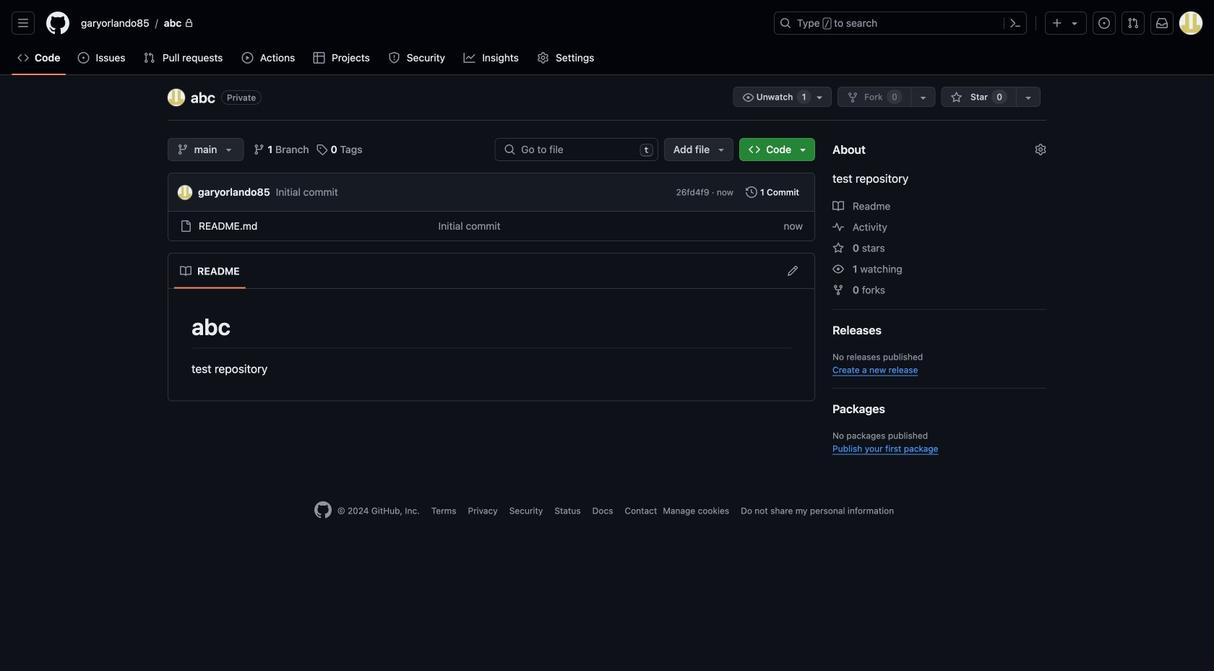 Task type: locate. For each thing, give the bounding box(es) containing it.
list
[[75, 12, 765, 35]]

0 users starred this repository element
[[992, 90, 1008, 104]]

git pull request image for issue opened icon
[[144, 52, 155, 64]]

issue opened image
[[78, 52, 89, 64]]

0 vertical spatial book image
[[833, 201, 844, 212]]

add this repository to a list image
[[1023, 92, 1034, 103]]

homepage image
[[46, 12, 69, 35], [314, 502, 332, 519]]

edit repository metadata image
[[1035, 144, 1047, 155]]

repo forked image
[[847, 92, 859, 103]]

banner
[[0, 0, 1214, 75]]

git branch image
[[253, 144, 265, 155]]

0 horizontal spatial book image
[[180, 266, 192, 277]]

triangle down image
[[1069, 17, 1081, 29]]

lock image
[[185, 19, 193, 27]]

see your forks of this repository image
[[918, 92, 929, 103]]

1 horizontal spatial homepage image
[[314, 502, 332, 519]]

git pull request image
[[1128, 17, 1139, 29], [144, 52, 155, 64]]

git pull request image right issue opened image
[[1128, 17, 1139, 29]]

inbox image
[[1156, 17, 1168, 29]]

0 horizontal spatial git pull request image
[[144, 52, 155, 64]]

git pull request image right issue opened icon
[[144, 52, 155, 64]]

book image
[[833, 201, 844, 212], [180, 266, 192, 277]]

edit file image
[[787, 265, 799, 277]]

0 vertical spatial homepage image
[[46, 12, 69, 35]]

1 vertical spatial book image
[[180, 266, 192, 277]]

1 horizontal spatial git pull request image
[[1128, 17, 1139, 29]]

0 vertical spatial git pull request image
[[1128, 17, 1139, 29]]

owner avatar image
[[168, 89, 185, 106]]

1 vertical spatial git pull request image
[[144, 52, 155, 64]]

git pull request image for issue opened image
[[1128, 17, 1139, 29]]

git branch image
[[177, 144, 189, 155]]

1 vertical spatial homepage image
[[314, 502, 332, 519]]



Task type: describe. For each thing, give the bounding box(es) containing it.
shield image
[[388, 52, 400, 64]]

star image
[[951, 92, 963, 103]]

gear image
[[537, 52, 549, 64]]

search image
[[504, 144, 516, 155]]

table image
[[313, 52, 325, 64]]

issue opened image
[[1099, 17, 1110, 29]]

repo forked image
[[833, 284, 844, 296]]

garyorlando85 image
[[178, 186, 192, 200]]

Go to file text field
[[521, 139, 634, 160]]

star image
[[833, 242, 844, 254]]

command palette image
[[1010, 17, 1021, 29]]

tag image
[[316, 144, 328, 155]]

1 horizontal spatial book image
[[833, 201, 844, 212]]

eye image
[[833, 263, 844, 275]]

history image
[[746, 186, 757, 198]]

play image
[[242, 52, 253, 64]]

eye image
[[743, 92, 754, 103]]

0 horizontal spatial homepage image
[[46, 12, 69, 35]]

pulse image
[[833, 222, 844, 233]]

graph image
[[464, 52, 475, 64]]

code image
[[17, 52, 29, 64]]



Task type: vqa. For each thing, say whether or not it's contained in the screenshot.
2nd git branch image from left
yes



